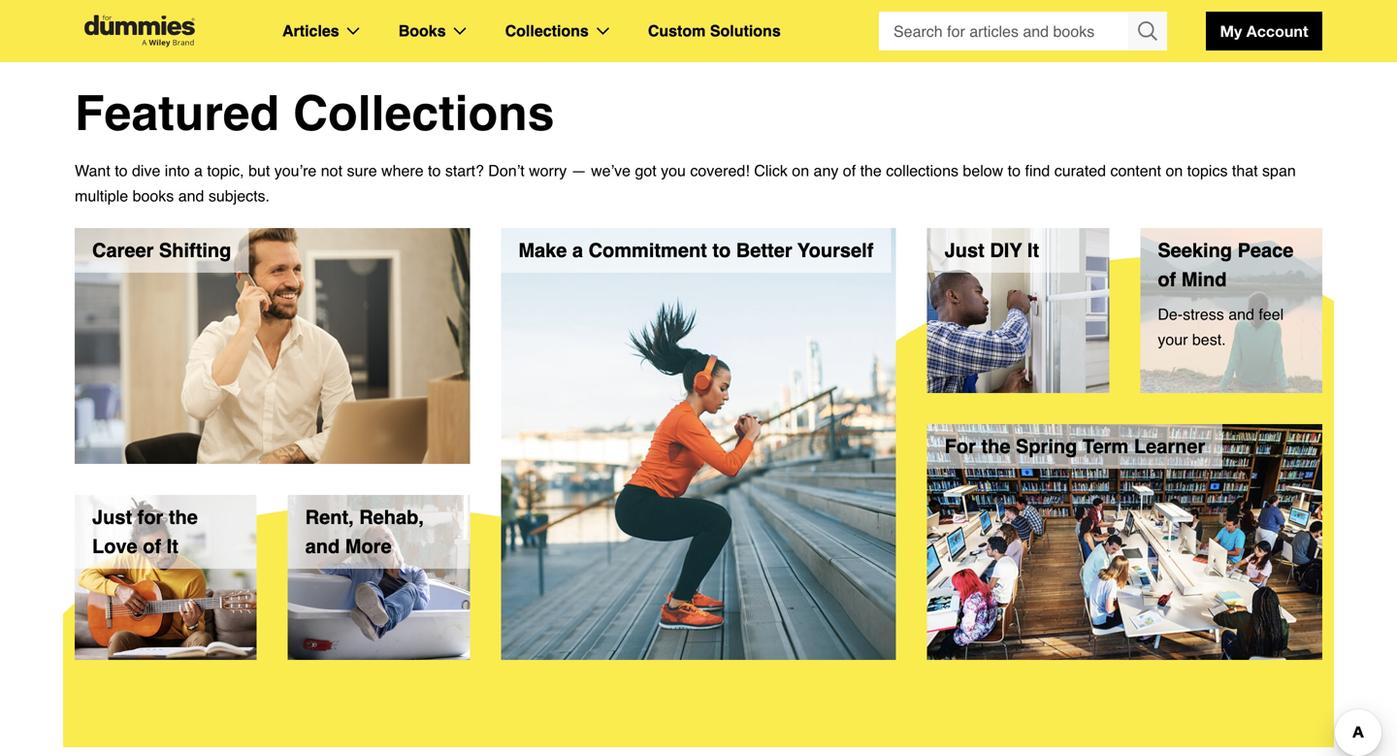 Task type: vqa. For each thing, say whether or not it's contained in the screenshot.
hah
no



Task type: describe. For each thing, give the bounding box(es) containing it.
you
[[661, 162, 686, 180]]

want
[[75, 162, 110, 180]]

rent, rehab, and more link
[[288, 495, 470, 660]]

make a commitment to better yourself link
[[501, 228, 897, 660]]

just for just diy it
[[945, 239, 985, 262]]

a inside want to dive into a topic, but you're not sure where to start? don't worry — we've got you covered! click on any of the collections below to find curated content on topics that span multiple books and subjects.
[[194, 162, 203, 180]]

close this dialog image
[[1369, 677, 1388, 697]]

my account
[[1221, 22, 1309, 40]]

solutions
[[710, 22, 781, 40]]

just diy it
[[945, 239, 1040, 262]]

don't
[[489, 162, 525, 180]]

open book categories image
[[454, 27, 467, 35]]

featured collections
[[75, 85, 555, 141]]

to left better
[[713, 239, 731, 262]]

where
[[382, 162, 424, 180]]

subjects.
[[209, 187, 270, 205]]

career shifting link
[[75, 228, 470, 464]]

my account link
[[1207, 12, 1323, 50]]

dive
[[132, 162, 161, 180]]

just for the love of it link
[[75, 495, 257, 660]]

stress
[[1184, 305, 1225, 323]]

worry
[[529, 162, 567, 180]]

below
[[963, 162, 1004, 180]]

feel
[[1260, 305, 1285, 323]]

custom solutions link
[[648, 18, 781, 44]]

rent,
[[305, 506, 354, 529]]

more
[[345, 535, 392, 558]]

for the spring term learner
[[945, 435, 1206, 458]]

mind
[[1182, 268, 1228, 291]]

covered!
[[691, 162, 750, 180]]

to left "start?"
[[428, 162, 441, 180]]

logo image
[[75, 15, 205, 47]]

diy
[[991, 239, 1023, 262]]

learner
[[1135, 435, 1206, 458]]

find
[[1026, 162, 1051, 180]]

de-
[[1158, 305, 1184, 323]]

and for de-stress and feel your best.
[[1229, 305, 1255, 323]]

any
[[814, 162, 839, 180]]

just diy it link
[[928, 228, 1110, 393]]

featured
[[75, 85, 280, 141]]

span
[[1263, 162, 1297, 180]]

custom
[[648, 22, 706, 40]]

for the spring term learner link
[[928, 424, 1323, 660]]

make a commitment to better yourself
[[519, 239, 874, 262]]

but
[[249, 162, 270, 180]]

start?
[[445, 162, 484, 180]]

the inside just for the love of it
[[169, 506, 198, 529]]

my
[[1221, 22, 1243, 40]]

best.
[[1193, 331, 1227, 349]]

rehab,
[[359, 506, 424, 529]]

of inside want to dive into a topic, but you're not sure where to start? don't worry — we've got you covered! click on any of the collections below to find curated content on topics that span multiple books and subjects.
[[843, 162, 856, 180]]

topics
[[1188, 162, 1229, 180]]

into
[[165, 162, 190, 180]]

1 on from the left
[[792, 162, 810, 180]]

to left the dive
[[115, 162, 128, 180]]

career shifting
[[92, 239, 231, 262]]

your
[[1158, 331, 1189, 349]]

books
[[133, 187, 174, 205]]

0 vertical spatial collections
[[505, 22, 589, 40]]

open article categories image
[[347, 27, 360, 35]]

commitment
[[589, 239, 708, 262]]

the inside want to dive into a topic, but you're not sure where to start? don't worry — we've got you covered! click on any of the collections below to find curated content on topics that span multiple books and subjects.
[[861, 162, 882, 180]]

Search for articles and books text field
[[880, 12, 1131, 50]]

yourself
[[798, 239, 874, 262]]



Task type: locate. For each thing, give the bounding box(es) containing it.
1 vertical spatial a
[[573, 239, 583, 262]]

2 horizontal spatial and
[[1229, 305, 1255, 323]]

topic,
[[207, 162, 244, 180]]

it
[[1028, 239, 1040, 262], [167, 535, 179, 558]]

1 horizontal spatial just
[[945, 239, 985, 262]]

2 horizontal spatial of
[[1158, 268, 1177, 291]]

collections up where
[[293, 85, 555, 141]]

and inside the de-stress and feel your best.
[[1229, 305, 1255, 323]]

1 horizontal spatial it
[[1028, 239, 1040, 262]]

it right diy
[[1028, 239, 1040, 262]]

the right for
[[169, 506, 198, 529]]

for
[[138, 506, 163, 529]]

sure
[[347, 162, 377, 180]]

that
[[1233, 162, 1259, 180]]

collections
[[887, 162, 959, 180]]

2 horizontal spatial the
[[982, 435, 1011, 458]]

2 vertical spatial the
[[169, 506, 198, 529]]

0 horizontal spatial on
[[792, 162, 810, 180]]

of up de-
[[1158, 268, 1177, 291]]

1 vertical spatial of
[[1158, 268, 1177, 291]]

0 horizontal spatial of
[[143, 535, 161, 558]]

we've
[[591, 162, 631, 180]]

for
[[945, 435, 977, 458]]

the right the for
[[982, 435, 1011, 458]]

just left diy
[[945, 239, 985, 262]]

0 vertical spatial it
[[1028, 239, 1040, 262]]

of right any
[[843, 162, 856, 180]]

1 vertical spatial and
[[1229, 305, 1255, 323]]

click
[[755, 162, 788, 180]]

curated
[[1055, 162, 1107, 180]]

love
[[92, 535, 138, 558]]

books
[[399, 22, 446, 40]]

account
[[1247, 22, 1309, 40]]

seeking peace of mind
[[1158, 239, 1295, 291]]

articles
[[283, 22, 339, 40]]

the right any
[[861, 162, 882, 180]]

0 vertical spatial of
[[843, 162, 856, 180]]

2 vertical spatial and
[[305, 535, 340, 558]]

peace
[[1238, 239, 1295, 262]]

de-stress and feel your best.
[[1158, 305, 1285, 349]]

2 on from the left
[[1166, 162, 1184, 180]]

collections left the open collections list image
[[505, 22, 589, 40]]

0 horizontal spatial a
[[194, 162, 203, 180]]

just inside just for the love of it
[[92, 506, 132, 529]]

and
[[178, 187, 204, 205], [1229, 305, 1255, 323], [305, 535, 340, 558]]

just for just for the love of it
[[92, 506, 132, 529]]

custom solutions
[[648, 22, 781, 40]]

1 horizontal spatial on
[[1166, 162, 1184, 180]]

0 vertical spatial a
[[194, 162, 203, 180]]

shifting
[[159, 239, 231, 262]]

1 vertical spatial just
[[92, 506, 132, 529]]

and left feel at the top of page
[[1229, 305, 1255, 323]]

—
[[571, 162, 587, 180]]

of inside seeking peace of mind
[[1158, 268, 1177, 291]]

a right "make"
[[573, 239, 583, 262]]

seeking
[[1158, 239, 1233, 262]]

0 horizontal spatial and
[[178, 187, 204, 205]]

0 horizontal spatial just
[[92, 506, 132, 529]]

group
[[880, 12, 1168, 50]]

1 horizontal spatial of
[[843, 162, 856, 180]]

term
[[1083, 435, 1129, 458]]

0 vertical spatial just
[[945, 239, 985, 262]]

and down rent,
[[305, 535, 340, 558]]

just up love
[[92, 506, 132, 529]]

you're
[[274, 162, 317, 180]]

1 horizontal spatial and
[[305, 535, 340, 558]]

not
[[321, 162, 343, 180]]

1 vertical spatial the
[[982, 435, 1011, 458]]

of
[[843, 162, 856, 180], [1158, 268, 1177, 291], [143, 535, 161, 558]]

the
[[861, 162, 882, 180], [982, 435, 1011, 458], [169, 506, 198, 529]]

a
[[194, 162, 203, 180], [573, 239, 583, 262]]

want to dive into a topic, but you're not sure where to start? don't worry — we've got you covered! click on any of the collections below to find curated content on topics that span multiple books and subjects.
[[75, 162, 1297, 205]]

0 horizontal spatial it
[[167, 535, 179, 558]]

just for the love of it
[[92, 506, 198, 558]]

better
[[737, 239, 793, 262]]

of down for
[[143, 535, 161, 558]]

0 vertical spatial and
[[178, 187, 204, 205]]

of inside just for the love of it
[[143, 535, 161, 558]]

collections
[[505, 22, 589, 40], [293, 85, 555, 141]]

to left find
[[1008, 162, 1021, 180]]

1 horizontal spatial the
[[861, 162, 882, 180]]

rent, rehab, and more
[[305, 506, 424, 558]]

multiple
[[75, 187, 128, 205]]

got
[[635, 162, 657, 180]]

0 vertical spatial the
[[861, 162, 882, 180]]

and down 'into'
[[178, 187, 204, 205]]

1 horizontal spatial a
[[573, 239, 583, 262]]

make
[[519, 239, 567, 262]]

spring
[[1016, 435, 1078, 458]]

1 vertical spatial it
[[167, 535, 179, 558]]

open collections list image
[[597, 27, 610, 35]]

1 vertical spatial collections
[[293, 85, 555, 141]]

to
[[115, 162, 128, 180], [428, 162, 441, 180], [1008, 162, 1021, 180], [713, 239, 731, 262]]

on
[[792, 162, 810, 180], [1166, 162, 1184, 180]]

it right love
[[167, 535, 179, 558]]

and inside rent, rehab, and more
[[305, 535, 340, 558]]

on left any
[[792, 162, 810, 180]]

and for rent, rehab, and more
[[305, 535, 340, 558]]

and inside want to dive into a topic, but you're not sure where to start? don't worry — we've got you covered! click on any of the collections below to find curated content on topics that span multiple books and subjects.
[[178, 187, 204, 205]]

content
[[1111, 162, 1162, 180]]

it inside just for the love of it
[[167, 535, 179, 558]]

2 vertical spatial of
[[143, 535, 161, 558]]

0 horizontal spatial the
[[169, 506, 198, 529]]

on left topics
[[1166, 162, 1184, 180]]

career
[[92, 239, 154, 262]]

just
[[945, 239, 985, 262], [92, 506, 132, 529]]

a right 'into'
[[194, 162, 203, 180]]



